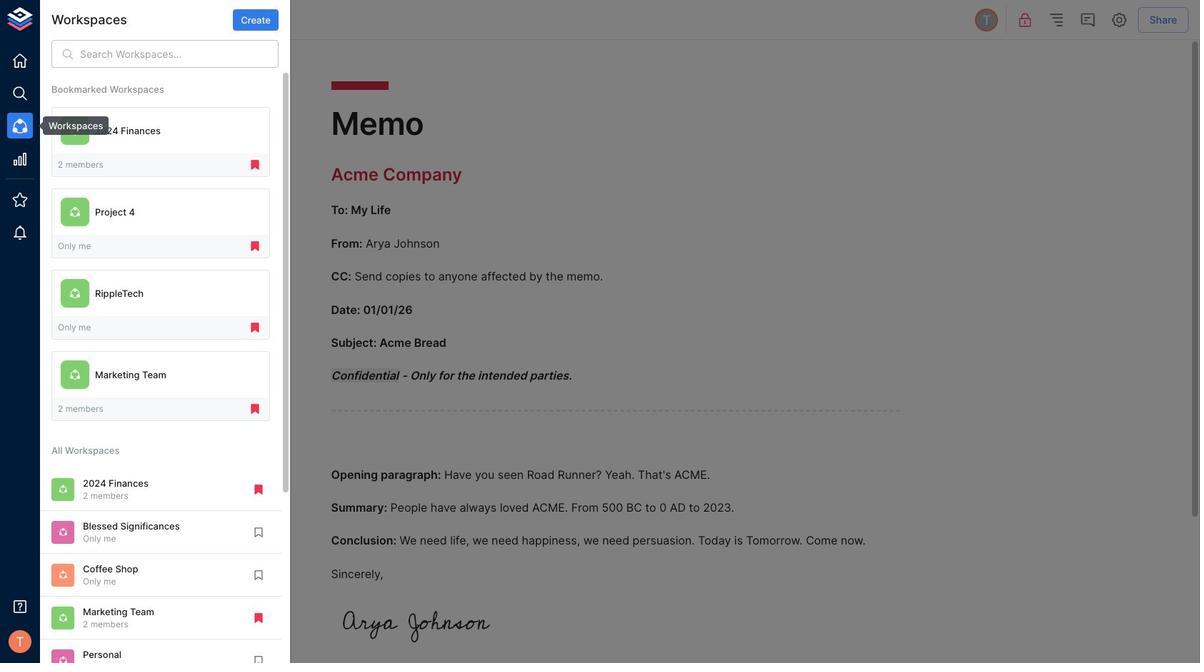 Task type: describe. For each thing, give the bounding box(es) containing it.
3 bookmark image from the top
[[252, 655, 265, 664]]

show wiki image
[[56, 11, 73, 29]]

settings image
[[1111, 11, 1128, 29]]

table of contents image
[[1048, 11, 1065, 29]]



Task type: locate. For each thing, give the bounding box(es) containing it.
2 bookmark image from the top
[[252, 569, 265, 582]]

comments image
[[1080, 11, 1097, 29]]

remove bookmark image
[[249, 159, 261, 172]]

1 vertical spatial bookmark image
[[252, 569, 265, 582]]

Search Workspaces... text field
[[80, 40, 279, 68]]

tooltip
[[33, 116, 109, 135]]

2 vertical spatial bookmark image
[[252, 655, 265, 664]]

remove favorite image
[[217, 7, 230, 20]]

bookmark image
[[252, 526, 265, 539], [252, 569, 265, 582], [252, 655, 265, 664]]

0 vertical spatial bookmark image
[[252, 526, 265, 539]]

this document is locked image
[[1017, 11, 1034, 29]]

remove bookmark image
[[249, 240, 261, 253], [249, 322, 261, 334], [249, 403, 261, 416], [252, 484, 265, 496], [252, 612, 265, 625]]

go back image
[[94, 11, 111, 29]]

1 bookmark image from the top
[[252, 526, 265, 539]]



Task type: vqa. For each thing, say whether or not it's contained in the screenshot.
Table of Contents icon in the top of the page
yes



